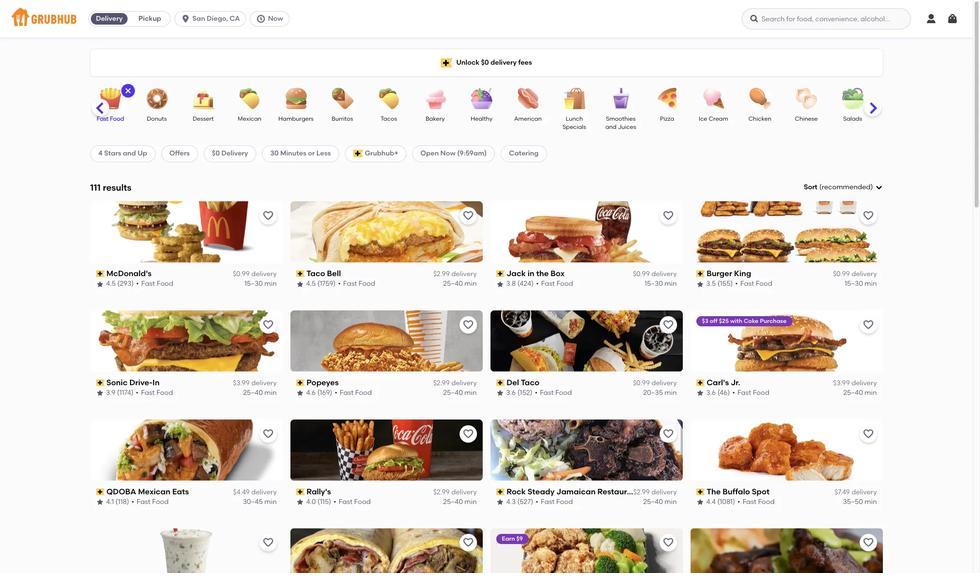 Task type: locate. For each thing, give the bounding box(es) containing it.
(46)
[[717, 389, 730, 397]]

(
[[819, 183, 822, 191]]

chicken
[[748, 115, 771, 122]]

taco
[[306, 269, 325, 278], [521, 378, 539, 387]]

4.6
[[306, 389, 316, 397]]

3.5 (155)
[[706, 280, 733, 288]]

fast right (169) on the bottom of page
[[340, 389, 354, 397]]

• for burger king
[[735, 280, 738, 288]]

salads
[[843, 115, 862, 122]]

3 15–30 min from the left
[[845, 280, 877, 288]]

min for carl's jr.
[[865, 389, 877, 397]]

food right (152)
[[555, 389, 572, 397]]

open now (9:59am)
[[420, 149, 487, 158]]

subscription pass image for popeyes
[[296, 380, 305, 387]]

(293)
[[117, 280, 134, 288]]

subscription pass image left sonic
[[96, 380, 104, 387]]

mexican down mexican image
[[238, 115, 261, 122]]

• fast food down qdoba mexican eats
[[132, 498, 169, 507]]

fast down the king
[[740, 280, 754, 288]]

subscription pass image left the qdoba
[[96, 489, 104, 496]]

1 $3.99 from the left
[[233, 379, 250, 388]]

4.5 left (293)
[[106, 280, 116, 288]]

min for mcdonald's
[[264, 280, 277, 288]]

min for popeyes
[[464, 389, 477, 397]]

subscription pass image
[[296, 271, 305, 277], [496, 271, 505, 277], [696, 271, 705, 277], [296, 380, 305, 387], [496, 380, 505, 387], [696, 380, 705, 387], [96, 489, 104, 496], [296, 489, 305, 496], [696, 489, 705, 496]]

4.5 for mcdonald's
[[106, 280, 116, 288]]

15–30 for burger king
[[845, 280, 863, 288]]

fast down mcdonald's
[[141, 280, 155, 288]]

food right '(115)'
[[354, 498, 371, 507]]

star icon image left 3.5
[[696, 281, 704, 288]]

4.6 (169)
[[306, 389, 332, 397]]

15–30 for jack in the box
[[645, 280, 663, 288]]

save this restaurant button for sonic drive-in logo
[[259, 316, 277, 334]]

food right (293)
[[157, 280, 173, 288]]

save this restaurant image for rally's
[[462, 428, 474, 440]]

0 horizontal spatial 3.6
[[506, 389, 516, 397]]

tacos image
[[372, 88, 406, 109]]

fast down the the
[[541, 280, 555, 288]]

fast for jack in the box
[[541, 280, 555, 288]]

rock steady jamaican restaurant
[[507, 487, 640, 497]]

star icon image left the 3.9
[[96, 390, 104, 397]]

star icon image left 4.4
[[696, 499, 704, 507]]

30
[[270, 149, 279, 158]]

jamaican
[[556, 487, 596, 497]]

delivery left pickup
[[96, 14, 123, 23]]

subscription pass image for rock steady jamaican restaurant
[[496, 489, 505, 496]]

taco bell logo image
[[290, 201, 483, 263]]

svg image left donuts image
[[124, 87, 132, 95]]

1 15–30 min from the left
[[244, 280, 277, 288]]

25–40 for rock steady jamaican restaurant
[[643, 498, 663, 507]]

(1081)
[[717, 498, 735, 507]]

grubhub plus flag logo image
[[441, 58, 452, 67], [353, 150, 363, 158]]

star icon image left 4.3
[[496, 499, 504, 507]]

$0
[[481, 58, 489, 67], [212, 149, 220, 158]]

2 3.6 from the left
[[706, 389, 716, 397]]

$3.99 delivery
[[233, 379, 277, 388], [833, 379, 877, 388]]

taco up (152)
[[521, 378, 539, 387]]

fast down spot
[[743, 498, 756, 507]]

main navigation navigation
[[0, 0, 973, 38]]

• down "jack in the box"
[[536, 280, 539, 288]]

save this restaurant image for popeyes logo at the left bottom
[[462, 319, 474, 331]]

0 vertical spatial taco
[[306, 269, 325, 278]]

burger king logo image
[[690, 201, 883, 263]]

food for sonic drive-in
[[156, 389, 173, 397]]

• down the buffalo spot
[[737, 498, 740, 507]]

fast for rock steady jamaican restaurant
[[541, 498, 555, 507]]

0 horizontal spatial and
[[123, 149, 136, 158]]

$3.99
[[233, 379, 250, 388], [833, 379, 850, 388]]

0 vertical spatial svg image
[[124, 87, 132, 95]]

2 15–30 from the left
[[645, 280, 663, 288]]

delivery inside button
[[96, 14, 123, 23]]

• down steady at the bottom
[[536, 498, 538, 507]]

$0.99 for burger king
[[833, 270, 850, 278]]

and left up
[[123, 149, 136, 158]]

1 horizontal spatial delivery
[[221, 149, 248, 158]]

save this restaurant button for "lumi logo"
[[859, 535, 877, 552]]

25–40 for carl's jr.
[[843, 389, 863, 397]]

• fast food down jr.
[[732, 389, 769, 397]]

food down spot
[[758, 498, 775, 507]]

fast down qdoba mexican eats
[[137, 498, 150, 507]]

0 vertical spatial delivery
[[96, 14, 123, 23]]

spot
[[752, 487, 770, 497]]

star icon image for taco bell
[[296, 281, 304, 288]]

2 horizontal spatial 15–30 min
[[845, 280, 877, 288]]

0 vertical spatial subscription pass image
[[96, 271, 104, 277]]

3.6 down 'del'
[[506, 389, 516, 397]]

4.0
[[306, 498, 316, 507]]

burritos image
[[325, 88, 359, 109]]

delivery for steady
[[651, 489, 677, 497]]

• for mcdonald's
[[136, 280, 139, 288]]

• right the (46) in the right of the page
[[732, 389, 735, 397]]

drive-
[[129, 378, 153, 387]]

save this restaurant button for the buffalo spot logo at right bottom
[[859, 426, 877, 443]]

smoothies
[[606, 115, 636, 122]]

star icon image for jack in the box
[[496, 281, 504, 288]]

coke
[[744, 318, 759, 325]]

ca
[[230, 14, 240, 23]]

svg image
[[925, 13, 937, 25], [947, 13, 958, 25], [181, 14, 190, 24], [256, 14, 266, 24], [750, 14, 759, 24]]

dessert image
[[186, 88, 220, 109]]

food down box
[[557, 280, 573, 288]]

sonic drive-in logo image
[[90, 311, 282, 372]]

star icon image left 4.5 (293)
[[96, 281, 104, 288]]

smoothies and juices
[[605, 115, 636, 131]]

save this restaurant image for jack in the box
[[662, 210, 674, 222]]

star icon image left 4.5 (1759)
[[296, 281, 304, 288]]

2 4.5 from the left
[[306, 280, 316, 288]]

1 horizontal spatial mexican
[[238, 115, 261, 122]]

$0 right unlock
[[481, 58, 489, 67]]

sonic drive-in
[[106, 378, 160, 387]]

jack in the box logo image
[[490, 201, 683, 263]]

• right (293)
[[136, 280, 139, 288]]

subscription pass image left 'del'
[[496, 380, 505, 387]]

subscription pass image
[[96, 271, 104, 277], [96, 380, 104, 387], [496, 489, 505, 496]]

now right 'ca' on the top
[[268, 14, 283, 23]]

15–30 min for burger king
[[845, 280, 877, 288]]

0 horizontal spatial 15–30 min
[[244, 280, 277, 288]]

fast for taco bell
[[343, 280, 357, 288]]

chicken image
[[743, 88, 777, 109]]

3.6 (46)
[[706, 389, 730, 397]]

unlock $0 delivery fees
[[456, 58, 532, 67]]

svg image
[[124, 87, 132, 95], [875, 184, 883, 191]]

wienerschnitzel logo image
[[90, 529, 282, 574]]

smoothies and juices image
[[604, 88, 638, 109]]

• fast food right '(115)'
[[334, 498, 371, 507]]

cream
[[709, 115, 728, 122]]

25–40 min for taco bell
[[443, 280, 477, 288]]

chinese
[[795, 115, 818, 122]]

earn
[[502, 536, 515, 543]]

25–40 min for carl's jr.
[[843, 389, 877, 397]]

1 horizontal spatial and
[[605, 124, 617, 131]]

star icon image left "3.6 (152)"
[[496, 390, 504, 397]]

king
[[734, 269, 751, 278]]

delivery left 30
[[221, 149, 248, 158]]

donuts image
[[140, 88, 174, 109]]

star icon image left 4.0
[[296, 499, 304, 507]]

food right (169) on the bottom of page
[[355, 389, 372, 397]]

• fast food down spot
[[737, 498, 775, 507]]

delivery for taco
[[651, 379, 677, 388]]

15–30 min for jack in the box
[[645, 280, 677, 288]]

specials
[[563, 124, 586, 131]]

$7.49
[[834, 489, 850, 497]]

burger king
[[707, 269, 751, 278]]

• fast food down bell
[[338, 280, 375, 288]]

1 horizontal spatial grubhub plus flag logo image
[[441, 58, 452, 67]]

1 horizontal spatial taco
[[521, 378, 539, 387]]

1 horizontal spatial 4.5
[[306, 280, 316, 288]]

the
[[707, 487, 721, 497]]

• fast food down the king
[[735, 280, 772, 288]]

food for del taco
[[555, 389, 572, 397]]

• right (152)
[[535, 389, 537, 397]]

• right (155)
[[735, 280, 738, 288]]

or
[[308, 149, 315, 158]]

fast right (152)
[[540, 389, 554, 397]]

star icon image left 4.1
[[96, 499, 104, 507]]

0 horizontal spatial 4.5
[[106, 280, 116, 288]]

$0.99 delivery for burger king
[[833, 270, 877, 278]]

subscription pass image left mcdonald's
[[96, 271, 104, 277]]

1 $3.99 delivery from the left
[[233, 379, 277, 388]]

3.6 for carl's jr.
[[706, 389, 716, 397]]

1 horizontal spatial 15–30
[[645, 280, 663, 288]]

$0 right offers
[[212, 149, 220, 158]]

0 horizontal spatial taco
[[306, 269, 325, 278]]

fast for the buffalo spot
[[743, 498, 756, 507]]

fast for rally's
[[339, 498, 353, 507]]

• down drive- on the bottom of the page
[[136, 389, 139, 397]]

food down rock steady jamaican restaurant
[[556, 498, 573, 507]]

0 vertical spatial grubhub plus flag logo image
[[441, 58, 452, 67]]

1 3.6 from the left
[[506, 389, 516, 397]]

1 vertical spatial grubhub plus flag logo image
[[353, 150, 363, 158]]

popeyes logo image
[[290, 311, 483, 372]]

grubhub+
[[365, 149, 398, 158]]

purchase
[[760, 318, 787, 325]]

fast down jr.
[[737, 389, 751, 397]]

the
[[536, 269, 549, 278]]

and down smoothies
[[605, 124, 617, 131]]

1 horizontal spatial $3.99 delivery
[[833, 379, 877, 388]]

0 horizontal spatial $0
[[212, 149, 220, 158]]

save this restaurant image
[[262, 210, 274, 222], [462, 210, 474, 222], [862, 210, 874, 222], [462, 319, 474, 331], [662, 319, 674, 331], [862, 319, 874, 331], [262, 538, 274, 549], [862, 538, 874, 549]]

25–40 min for rock steady jamaican restaurant
[[643, 498, 677, 507]]

1 horizontal spatial now
[[440, 149, 456, 158]]

0 horizontal spatial mexican
[[138, 487, 170, 497]]

• fast food right (169) on the bottom of page
[[335, 389, 372, 397]]

mexican left eats
[[138, 487, 170, 497]]

0 horizontal spatial grubhub plus flag logo image
[[353, 150, 363, 158]]

1 horizontal spatial svg image
[[875, 184, 883, 191]]

2 $3.99 delivery from the left
[[833, 379, 877, 388]]

0 horizontal spatial now
[[268, 14, 283, 23]]

food for popeyes
[[355, 389, 372, 397]]

star icon image for the buffalo spot
[[696, 499, 704, 507]]

25–40 for rally's
[[443, 498, 463, 507]]

0 vertical spatial mexican
[[238, 115, 261, 122]]

subscription pass image for jack in the box
[[496, 271, 505, 277]]

lunch specials image
[[557, 88, 591, 109]]

food down in
[[156, 389, 173, 397]]

1 horizontal spatial $3.99
[[833, 379, 850, 388]]

grubhub plus flag logo image left grubhub+
[[353, 150, 363, 158]]

carl's jr. logo image
[[690, 311, 883, 372]]

fast down steady at the bottom
[[541, 498, 555, 507]]

4.3
[[506, 498, 516, 507]]

earn $9
[[502, 536, 523, 543]]

• down bell
[[338, 280, 341, 288]]

burger
[[707, 269, 732, 278]]

1 vertical spatial delivery
[[221, 149, 248, 158]]

food up purchase
[[756, 280, 772, 288]]

25–40 for popeyes
[[443, 389, 463, 397]]

• for qdoba mexican eats
[[132, 498, 134, 507]]

fast right '(115)'
[[339, 498, 353, 507]]

$25
[[719, 318, 729, 325]]

fast down drive- on the bottom of the page
[[141, 389, 155, 397]]

(424)
[[517, 280, 534, 288]]

• right '(115)'
[[334, 498, 336, 507]]

None field
[[804, 183, 883, 192]]

• fast food down steady at the bottom
[[536, 498, 573, 507]]

fast for burger king
[[740, 280, 754, 288]]

• fast food right (152)
[[535, 389, 572, 397]]

with
[[730, 318, 742, 325]]

0 horizontal spatial $3.99
[[233, 379, 250, 388]]

min
[[264, 280, 277, 288], [464, 280, 477, 288], [665, 280, 677, 288], [865, 280, 877, 288], [264, 389, 277, 397], [464, 389, 477, 397], [665, 389, 677, 397], [865, 389, 877, 397], [264, 498, 277, 507], [464, 498, 477, 507], [665, 498, 677, 507], [865, 498, 877, 507]]

lunch
[[566, 115, 583, 122]]

2 $3.99 from the left
[[833, 379, 850, 388]]

subscription pass image left popeyes
[[296, 380, 305, 387]]

subscription pass image left taco bell
[[296, 271, 305, 277]]

star icon image
[[96, 281, 104, 288], [296, 281, 304, 288], [496, 281, 504, 288], [696, 281, 704, 288], [96, 390, 104, 397], [296, 390, 304, 397], [496, 390, 504, 397], [696, 390, 704, 397], [96, 499, 104, 507], [296, 499, 304, 507], [496, 499, 504, 507], [696, 499, 704, 507]]

grubhub plus flag logo image for grubhub+
[[353, 150, 363, 158]]

save this restaurant button
[[259, 207, 277, 225], [459, 207, 477, 225], [659, 207, 677, 225], [859, 207, 877, 225], [259, 316, 277, 334], [459, 316, 477, 334], [659, 316, 677, 334], [859, 316, 877, 334], [259, 426, 277, 443], [459, 426, 477, 443], [659, 426, 677, 443], [859, 426, 877, 443], [259, 535, 277, 552], [459, 535, 477, 552], [659, 535, 677, 552], [859, 535, 877, 552]]

• right (169) on the bottom of page
[[335, 389, 337, 397]]

$2.99 for rally's
[[433, 489, 450, 497]]

• fast food down in
[[136, 389, 173, 397]]

mexican
[[238, 115, 261, 122], [138, 487, 170, 497]]

star icon image left 3.6 (46)
[[696, 390, 704, 397]]

0 horizontal spatial delivery
[[96, 14, 123, 23]]

subscription pass image for sonic drive-in
[[96, 380, 104, 387]]

3.6 down carl's
[[706, 389, 716, 397]]

subscription pass image left carl's
[[696, 380, 705, 387]]

star icon image for burger king
[[696, 281, 704, 288]]

food down qdoba mexican eats
[[152, 498, 169, 507]]

hamburgers image
[[279, 88, 313, 109]]

svg image inside san diego, ca button
[[181, 14, 190, 24]]

delivery for in
[[651, 270, 677, 278]]

1 horizontal spatial 3.6
[[706, 389, 716, 397]]

food right (1759)
[[359, 280, 375, 288]]

star icon image for popeyes
[[296, 390, 304, 397]]

mcdonald's logo image
[[90, 201, 282, 263]]

subscription pass image for burger king
[[696, 271, 705, 277]]

• for rock steady jamaican restaurant
[[536, 498, 538, 507]]

star icon image left 3.8
[[496, 281, 504, 288]]

now right open
[[440, 149, 456, 158]]

pizza image
[[650, 88, 684, 109]]

• fast food for carl's jr.
[[732, 389, 769, 397]]

• fast food down mcdonald's
[[136, 280, 173, 288]]

food right the (46) in the right of the page
[[753, 389, 769, 397]]

and
[[605, 124, 617, 131], [123, 149, 136, 158]]

1 vertical spatial svg image
[[875, 184, 883, 191]]

1 15–30 from the left
[[244, 280, 263, 288]]

2 vertical spatial subscription pass image
[[496, 489, 505, 496]]

star icon image left 4.6
[[296, 390, 304, 397]]

taco up 4.5 (1759)
[[306, 269, 325, 278]]

0 vertical spatial and
[[605, 124, 617, 131]]

save this restaurant image for rock steady jamaican restaurant
[[662, 428, 674, 440]]

svg image right ")"
[[875, 184, 883, 191]]

save this restaurant image for wienerschnitzel logo
[[262, 538, 274, 549]]

3 15–30 from the left
[[845, 280, 863, 288]]

grubhub plus flag logo image left unlock
[[441, 58, 452, 67]]

min for del taco
[[665, 389, 677, 397]]

• fast food down box
[[536, 280, 573, 288]]

jr.
[[731, 378, 740, 387]]

food for mcdonald's
[[157, 280, 173, 288]]

4 stars and up
[[98, 149, 147, 158]]

carl's jr.
[[707, 378, 740, 387]]

ice cream
[[699, 115, 728, 122]]

save this restaurant button for rock steady jamaican restaurant logo
[[659, 426, 677, 443]]

$2.99 delivery for taco bell
[[433, 270, 477, 278]]

0 vertical spatial $0
[[481, 58, 489, 67]]

1 4.5 from the left
[[106, 280, 116, 288]]

4.3 (527)
[[506, 498, 533, 507]]

food for rally's
[[354, 498, 371, 507]]

unlock
[[456, 58, 479, 67]]

fast for popeyes
[[340, 389, 354, 397]]

• right (118)
[[132, 498, 134, 507]]

1 horizontal spatial 15–30 min
[[645, 280, 677, 288]]

25–40 for sonic drive-in
[[243, 389, 263, 397]]

35–50
[[843, 498, 863, 507]]

2 horizontal spatial 15–30
[[845, 280, 863, 288]]

0 horizontal spatial 15–30
[[244, 280, 263, 288]]

0 vertical spatial now
[[268, 14, 283, 23]]

none field containing sort
[[804, 183, 883, 192]]

in
[[528, 269, 534, 278]]

delivery for drive-
[[251, 379, 277, 388]]

4.5 left (1759)
[[306, 280, 316, 288]]

save this restaurant image
[[662, 210, 674, 222], [262, 319, 274, 331], [262, 428, 274, 440], [462, 428, 474, 440], [662, 428, 674, 440], [862, 428, 874, 440], [462, 538, 474, 549], [662, 538, 674, 549]]

eats
[[172, 487, 189, 497]]

save this restaurant image for sonic drive-in
[[262, 319, 274, 331]]

2 15–30 min from the left
[[645, 280, 677, 288]]

bakery
[[426, 115, 445, 122]]

chinese image
[[789, 88, 823, 109]]

mexican image
[[233, 88, 267, 109]]

qdoba mexican eats logo image
[[90, 420, 282, 481]]

1 vertical spatial subscription pass image
[[96, 380, 104, 387]]

$3.99 delivery for sonic drive-in
[[233, 379, 277, 388]]

subscription pass image left jack at the right top of page
[[496, 271, 505, 277]]

(1759)
[[317, 280, 336, 288]]

25–40 min
[[443, 280, 477, 288], [243, 389, 277, 397], [443, 389, 477, 397], [843, 389, 877, 397], [443, 498, 477, 507], [643, 498, 677, 507]]

save this restaurant image for mcdonald's logo
[[262, 210, 274, 222]]

subscription pass image left rock
[[496, 489, 505, 496]]

1 vertical spatial and
[[123, 149, 136, 158]]

fast right (1759)
[[343, 280, 357, 288]]

0 horizontal spatial $3.99 delivery
[[233, 379, 277, 388]]

• fast food for mcdonald's
[[136, 280, 173, 288]]

$0.99 for jack in the box
[[633, 270, 650, 278]]

star icon image for sonic drive-in
[[96, 390, 104, 397]]

subscription pass image left the
[[696, 489, 705, 496]]

• for taco bell
[[338, 280, 341, 288]]

save this restaurant button for jack in the box logo
[[659, 207, 677, 225]]

30–45 min
[[243, 498, 277, 507]]

subscription pass image left burger
[[696, 271, 705, 277]]

subscription pass image left the "rally's"
[[296, 489, 305, 496]]

mcdonald's
[[106, 269, 152, 278]]

american image
[[511, 88, 545, 109]]



Task type: vqa. For each thing, say whether or not it's contained in the screenshot.


Task type: describe. For each thing, give the bounding box(es) containing it.
subscription pass image for rally's
[[296, 489, 305, 496]]

25–40 min for rally's
[[443, 498, 477, 507]]

(118)
[[116, 498, 129, 507]]

pizza
[[660, 115, 674, 122]]

25–40 for taco bell
[[443, 280, 463, 288]]

3.8 (424)
[[506, 280, 534, 288]]

delivery for king
[[851, 270, 877, 278]]

$2.99 for popeyes
[[433, 379, 450, 388]]

stars
[[104, 149, 121, 158]]

$2.99 delivery for rock steady jamaican restaurant
[[633, 489, 677, 497]]

• for the buffalo spot
[[737, 498, 740, 507]]

pickup button
[[130, 11, 170, 27]]

healthy
[[471, 115, 492, 122]]

ice
[[699, 115, 707, 122]]

juices
[[618, 124, 636, 131]]

30–45
[[243, 498, 263, 507]]

min for rally's
[[464, 498, 477, 507]]

save this restaurant image for "burger king logo"
[[862, 210, 874, 222]]

save this restaurant button for el pollo grill - bonita logo
[[459, 535, 477, 552]]

subscription pass image for carl's jr.
[[696, 380, 705, 387]]

delivery for mexican
[[251, 489, 277, 497]]

$0.99 for del taco
[[633, 379, 650, 388]]

• for jack in the box
[[536, 280, 539, 288]]

catering
[[509, 149, 539, 158]]

food for the buffalo spot
[[758, 498, 775, 507]]

food for carl's jr.
[[753, 389, 769, 397]]

save this restaurant button for mcdonald's logo
[[259, 207, 277, 225]]

• fast food for rally's
[[334, 498, 371, 507]]

$4.49 delivery
[[233, 489, 277, 497]]

1 horizontal spatial $0
[[481, 58, 489, 67]]

$2.99 delivery for rally's
[[433, 489, 477, 497]]

off
[[710, 318, 718, 325]]

4.1 (118)
[[106, 498, 129, 507]]

$3 off $25 with coke purchase
[[702, 318, 787, 325]]

yoshinoya logo image
[[490, 529, 683, 574]]

el pollo grill - bonita logo image
[[290, 529, 483, 574]]

san diego, ca button
[[175, 11, 250, 27]]

(9:59am)
[[457, 149, 487, 158]]

del taco
[[507, 378, 539, 387]]

jack in the box
[[507, 269, 565, 278]]

subscription pass image for del taco
[[496, 380, 505, 387]]

less
[[316, 149, 331, 158]]

star icon image for carl's jr.
[[696, 390, 704, 397]]

jack
[[507, 269, 526, 278]]

taco bell
[[306, 269, 341, 278]]

dessert
[[193, 115, 214, 122]]

subscription pass image for taco bell
[[296, 271, 305, 277]]

$9
[[516, 536, 523, 543]]

save this restaurant button for popeyes logo at the left bottom
[[459, 316, 477, 334]]

healthy image
[[465, 88, 498, 109]]

lunch specials
[[563, 115, 586, 131]]

save this restaurant image for qdoba mexican eats
[[262, 428, 274, 440]]

$0.99 delivery for mcdonald's
[[233, 270, 277, 278]]

20–35 min
[[643, 389, 677, 397]]

$0 delivery
[[212, 149, 248, 158]]

bakery image
[[418, 88, 452, 109]]

star icon image for rock steady jamaican restaurant
[[496, 499, 504, 507]]

$0.99 for mcdonald's
[[233, 270, 250, 278]]

1 vertical spatial taco
[[521, 378, 539, 387]]

save this restaurant image for "lumi logo"
[[862, 538, 874, 549]]

subscription pass image for the buffalo spot
[[696, 489, 705, 496]]

111
[[90, 182, 101, 193]]

30 minutes or less
[[270, 149, 331, 158]]

salads image
[[836, 88, 870, 109]]

0 horizontal spatial svg image
[[124, 87, 132, 95]]

4.4 (1081)
[[706, 498, 735, 507]]

1 vertical spatial $0
[[212, 149, 220, 158]]

fast food
[[97, 115, 124, 122]]

food down fast food image
[[110, 115, 124, 122]]

fast food image
[[94, 88, 127, 109]]

$3
[[702, 318, 708, 325]]

san
[[192, 14, 205, 23]]

diego,
[[207, 14, 228, 23]]

fast down fast food image
[[97, 115, 109, 122]]

del
[[507, 378, 519, 387]]

• fast food for popeyes
[[335, 389, 372, 397]]

rock
[[507, 487, 526, 497]]

fast for sonic drive-in
[[141, 389, 155, 397]]

now inside button
[[268, 14, 283, 23]]

and inside 'smoothies and juices'
[[605, 124, 617, 131]]

box
[[551, 269, 565, 278]]

4.5 (293)
[[106, 280, 134, 288]]

star icon image for rally's
[[296, 499, 304, 507]]

3.9 (1174)
[[106, 389, 133, 397]]

min for the buffalo spot
[[865, 498, 877, 507]]

)
[[871, 183, 873, 191]]

tacos
[[381, 115, 397, 122]]

sonic
[[106, 378, 128, 387]]

3.6 (152)
[[506, 389, 532, 397]]

(155)
[[718, 280, 733, 288]]

$3.99 for sonic drive-in
[[233, 379, 250, 388]]

fees
[[518, 58, 532, 67]]

fast for qdoba mexican eats
[[137, 498, 150, 507]]

food for burger king
[[756, 280, 772, 288]]

min for qdoba mexican eats
[[264, 498, 277, 507]]

offers
[[169, 149, 190, 158]]

$4.49
[[233, 489, 250, 497]]

save this restaurant button for the taco bell logo
[[459, 207, 477, 225]]

food for jack in the box
[[557, 280, 573, 288]]

restaurant
[[597, 487, 640, 497]]

4.5 for taco bell
[[306, 280, 316, 288]]

qdoba mexican eats
[[106, 487, 189, 497]]

svg image inside now button
[[256, 14, 266, 24]]

1 vertical spatial now
[[440, 149, 456, 158]]

delivery for buffalo
[[851, 489, 877, 497]]

recommended
[[822, 183, 871, 191]]

(527)
[[517, 498, 533, 507]]

• fast food for taco bell
[[338, 280, 375, 288]]

15–30 min for mcdonald's
[[244, 280, 277, 288]]

carl's
[[707, 378, 729, 387]]

25–40 min for popeyes
[[443, 389, 477, 397]]

111 results
[[90, 182, 132, 193]]

fast for mcdonald's
[[141, 280, 155, 288]]

$3.99 for carl's jr.
[[833, 379, 850, 388]]

4.4
[[706, 498, 716, 507]]

• for sonic drive-in
[[136, 389, 139, 397]]

save this restaurant button for del taco logo at the bottom right
[[659, 316, 677, 334]]

rally's logo image
[[290, 420, 483, 481]]

donuts
[[147, 115, 167, 122]]

min for rock steady jamaican restaurant
[[665, 498, 677, 507]]

popeyes
[[306, 378, 339, 387]]

now button
[[250, 11, 293, 27]]

Search for food, convenience, alcohol... search field
[[742, 8, 911, 29]]

minutes
[[280, 149, 306, 158]]

open
[[420, 149, 439, 158]]

delivery button
[[89, 11, 130, 27]]

3.9
[[106, 389, 115, 397]]

(1174)
[[117, 389, 133, 397]]

$3.99 delivery for carl's jr.
[[833, 379, 877, 388]]

• for rally's
[[334, 498, 336, 507]]

4.0 (115)
[[306, 498, 331, 507]]

subscription pass image for qdoba mexican eats
[[96, 489, 104, 496]]

(152)
[[517, 389, 532, 397]]

• for del taco
[[535, 389, 537, 397]]

results
[[103, 182, 132, 193]]

• fast food for jack in the box
[[536, 280, 573, 288]]

ice cream image
[[697, 88, 730, 109]]

the buffalo spot logo image
[[690, 420, 883, 481]]

• fast food for burger king
[[735, 280, 772, 288]]

lumi logo image
[[690, 529, 883, 574]]

rock steady jamaican restaurant logo image
[[490, 420, 683, 481]]

save this restaurant image for the buffalo spot
[[862, 428, 874, 440]]

fast for carl's jr.
[[737, 389, 751, 397]]

fast for del taco
[[540, 389, 554, 397]]

burritos
[[332, 115, 353, 122]]

• fast food for qdoba mexican eats
[[132, 498, 169, 507]]

delivery for bell
[[451, 270, 477, 278]]

1 vertical spatial mexican
[[138, 487, 170, 497]]

sort ( recommended )
[[804, 183, 873, 191]]

$0.99 delivery for del taco
[[633, 379, 677, 388]]

san diego, ca
[[192, 14, 240, 23]]

del taco logo image
[[490, 311, 683, 372]]

rally's
[[306, 487, 331, 497]]

qdoba
[[106, 487, 136, 497]]

• fast food for rock steady jamaican restaurant
[[536, 498, 573, 507]]

min for jack in the box
[[665, 280, 677, 288]]

• fast food for sonic drive-in
[[136, 389, 173, 397]]

15–30 for mcdonald's
[[244, 280, 263, 288]]

(169)
[[317, 389, 332, 397]]

3.8
[[506, 280, 516, 288]]



